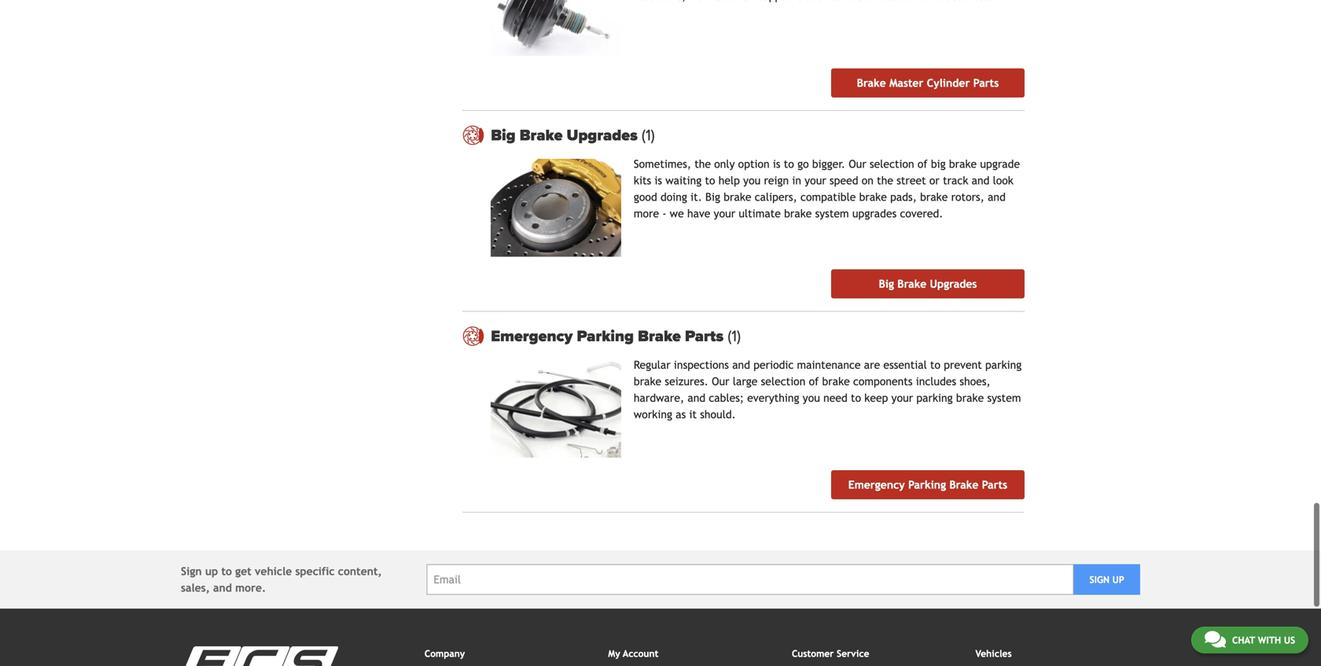 Task type: vqa. For each thing, say whether or not it's contained in the screenshot.
the rightmost Emergency
yes



Task type: describe. For each thing, give the bounding box(es) containing it.
working
[[634, 408, 673, 421]]

1 vertical spatial emergency
[[849, 479, 905, 491]]

street
[[897, 174, 926, 187]]

big brake upgrades for bottom "big brake upgrades" link
[[879, 278, 977, 290]]

more
[[634, 207, 659, 220]]

covered.
[[900, 207, 944, 220]]

cylinder
[[927, 77, 970, 89]]

our inside regular inspections and periodic maintenance are essential to prevent parking brake seizures. our large selection of brake components includes shoes, hardware, and cables; everything you need to keep your parking brake system working as it should.
[[712, 375, 730, 388]]

reign
[[764, 174, 789, 187]]

master
[[890, 77, 924, 89]]

comments image
[[1205, 630, 1226, 649]]

to left keep
[[851, 392, 861, 404]]

0 vertical spatial emergency parking brake parts link
[[491, 327, 1025, 346]]

doing
[[661, 191, 687, 203]]

good
[[634, 191, 657, 203]]

brake master cylinder parts thumbnail image image
[[491, 0, 621, 56]]

to inside the sign up to get vehicle specific content, sales, and more.
[[221, 565, 232, 578]]

regular
[[634, 359, 671, 371]]

1 vertical spatial big brake upgrades link
[[831, 269, 1025, 299]]

or
[[930, 174, 940, 187]]

keep
[[865, 392, 888, 404]]

content,
[[338, 565, 382, 578]]

Email email field
[[427, 564, 1074, 595]]

look
[[993, 174, 1014, 187]]

rotors,
[[952, 191, 985, 203]]

account
[[623, 648, 659, 659]]

of inside 'sometimes, the only option is to go bigger. our selection of big brake upgrade kits is waiting to help you reign in your speed on the street or track and look good doing it. big brake calipers, compatible brake pads, brake rotors, and more - we have your ultimate brake system upgrades covered.'
[[918, 158, 928, 170]]

kits
[[634, 174, 651, 187]]

emergency parking brake parts thumbnail image image
[[491, 360, 621, 458]]

on
[[862, 174, 874, 187]]

prevent
[[944, 359, 982, 371]]

get
[[235, 565, 252, 578]]

only
[[714, 158, 735, 170]]

1 vertical spatial your
[[714, 207, 736, 220]]

calipers,
[[755, 191, 798, 203]]

go
[[798, 158, 809, 170]]

and up rotors,
[[972, 174, 990, 187]]

includes
[[916, 375, 957, 388]]

and inside the sign up to get vehicle specific content, sales, and more.
[[213, 582, 232, 594]]

option
[[738, 158, 770, 170]]

to left go
[[784, 158, 794, 170]]

brake master cylinder parts
[[857, 77, 999, 89]]

to left help
[[705, 174, 715, 187]]

big
[[931, 158, 946, 170]]

sometimes,
[[634, 158, 691, 170]]

customer service
[[792, 648, 870, 659]]

1 vertical spatial the
[[877, 174, 894, 187]]

of inside regular inspections and periodic maintenance are essential to prevent parking brake seizures. our large selection of brake components includes shoes, hardware, and cables; everything you need to keep your parking brake system working as it should.
[[809, 375, 819, 388]]

hardware,
[[634, 392, 684, 404]]

specific
[[295, 565, 335, 578]]

sales,
[[181, 582, 210, 594]]

big brake upgrades thumbnail image image
[[491, 159, 621, 257]]

sign for sign up
[[1090, 574, 1110, 585]]

ecs tuning image
[[181, 647, 338, 666]]

track
[[943, 174, 969, 187]]

help
[[719, 174, 740, 187]]

are
[[864, 359, 880, 371]]

1 vertical spatial emergency parking brake parts link
[[831, 470, 1025, 500]]

brake up need
[[822, 375, 850, 388]]

everything
[[748, 392, 800, 404]]

essential
[[884, 359, 927, 371]]

shoes,
[[960, 375, 991, 388]]

us
[[1284, 635, 1296, 646]]

customer
[[792, 648, 834, 659]]

sign up
[[1090, 574, 1125, 585]]

sign up button
[[1074, 564, 1141, 595]]

and down look
[[988, 191, 1006, 203]]

-
[[663, 207, 667, 220]]

my
[[608, 648, 620, 659]]

brake down shoes,
[[957, 392, 984, 404]]

upgrades for the top "big brake upgrades" link
[[567, 126, 638, 145]]

upgrades
[[853, 207, 897, 220]]

periodic
[[754, 359, 794, 371]]

ultimate
[[739, 207, 781, 220]]

service
[[837, 648, 870, 659]]



Task type: locate. For each thing, give the bounding box(es) containing it.
big
[[491, 126, 516, 145], [706, 191, 721, 203], [879, 278, 894, 290]]

more.
[[235, 582, 266, 594]]

1 vertical spatial big brake upgrades
[[879, 278, 977, 290]]

1 horizontal spatial you
[[803, 392, 820, 404]]

upgrades
[[567, 126, 638, 145], [930, 278, 977, 290]]

2 horizontal spatial your
[[892, 392, 913, 404]]

1 horizontal spatial emergency
[[849, 479, 905, 491]]

1 vertical spatial you
[[803, 392, 820, 404]]

1 horizontal spatial of
[[918, 158, 928, 170]]

regular inspections and periodic maintenance are essential to prevent parking brake seizures. our large selection of brake components includes shoes, hardware, and cables; everything you need to keep your parking brake system working as it should.
[[634, 359, 1022, 421]]

it.
[[691, 191, 702, 203]]

and right sales,
[[213, 582, 232, 594]]

selection
[[870, 158, 915, 170], [761, 375, 806, 388]]

1 horizontal spatial up
[[1113, 574, 1125, 585]]

up
[[205, 565, 218, 578], [1113, 574, 1125, 585]]

sign
[[181, 565, 202, 578], [1090, 574, 1110, 585]]

2 horizontal spatial big
[[879, 278, 894, 290]]

system
[[815, 207, 849, 220], [988, 392, 1021, 404]]

1 vertical spatial our
[[712, 375, 730, 388]]

1 horizontal spatial big
[[706, 191, 721, 203]]

selection up street
[[870, 158, 915, 170]]

0 vertical spatial our
[[849, 158, 867, 170]]

0 vertical spatial upgrades
[[567, 126, 638, 145]]

brake down calipers,
[[784, 207, 812, 220]]

big brake upgrades down covered.
[[879, 278, 977, 290]]

we
[[670, 207, 684, 220]]

sign inside button
[[1090, 574, 1110, 585]]

parts for the bottommost emergency parking brake parts 'link'
[[982, 479, 1008, 491]]

to
[[784, 158, 794, 170], [705, 174, 715, 187], [931, 359, 941, 371], [851, 392, 861, 404], [221, 565, 232, 578]]

0 vertical spatial big
[[491, 126, 516, 145]]

big for bottom "big brake upgrades" link
[[879, 278, 894, 290]]

you
[[744, 174, 761, 187], [803, 392, 820, 404]]

0 vertical spatial parking
[[986, 359, 1022, 371]]

1 horizontal spatial sign
[[1090, 574, 1110, 585]]

sign inside the sign up to get vehicle specific content, sales, and more.
[[181, 565, 202, 578]]

the right on
[[877, 174, 894, 187]]

1 vertical spatial big
[[706, 191, 721, 203]]

selection down periodic
[[761, 375, 806, 388]]

up inside the sign up to get vehicle specific content, sales, and more.
[[205, 565, 218, 578]]

chat with us
[[1233, 635, 1296, 646]]

1 horizontal spatial emergency parking brake parts
[[849, 479, 1008, 491]]

it
[[689, 408, 697, 421]]

0 vertical spatial selection
[[870, 158, 915, 170]]

0 vertical spatial big brake upgrades
[[491, 126, 642, 145]]

components
[[853, 375, 913, 388]]

the left only
[[695, 158, 711, 170]]

system down compatible
[[815, 207, 849, 220]]

sometimes, the only option is to go bigger. our selection of big brake upgrade kits is waiting to help you reign in your speed on the street or track and look good doing it. big brake calipers, compatible brake pads, brake rotors, and more - we have your ultimate brake system upgrades covered.
[[634, 158, 1020, 220]]

upgrade
[[980, 158, 1020, 170]]

brake
[[857, 77, 886, 89], [520, 126, 563, 145], [898, 278, 927, 290], [638, 327, 681, 346], [950, 479, 979, 491]]

and
[[972, 174, 990, 187], [988, 191, 1006, 203], [733, 359, 750, 371], [688, 392, 706, 404], [213, 582, 232, 594]]

0 horizontal spatial parking
[[577, 327, 634, 346]]

big brake upgrades link up "option"
[[491, 126, 1025, 145]]

up for sign up
[[1113, 574, 1125, 585]]

1 vertical spatial parking
[[917, 392, 953, 404]]

2 vertical spatial your
[[892, 392, 913, 404]]

speed
[[830, 174, 859, 187]]

0 horizontal spatial emergency
[[491, 327, 573, 346]]

you inside regular inspections and periodic maintenance are essential to prevent parking brake seizures. our large selection of brake components includes shoes, hardware, and cables; everything you need to keep your parking brake system working as it should.
[[803, 392, 820, 404]]

1 vertical spatial of
[[809, 375, 819, 388]]

compatible
[[801, 191, 856, 203]]

inspections
[[674, 359, 729, 371]]

1 vertical spatial selection
[[761, 375, 806, 388]]

brake up track
[[949, 158, 977, 170]]

0 vertical spatial the
[[695, 158, 711, 170]]

selection inside 'sometimes, the only option is to go bigger. our selection of big brake upgrade kits is waiting to help you reign in your speed on the street or track and look good doing it. big brake calipers, compatible brake pads, brake rotors, and more - we have your ultimate brake system upgrades covered.'
[[870, 158, 915, 170]]

you inside 'sometimes, the only option is to go bigger. our selection of big brake upgrade kits is waiting to help you reign in your speed on the street or track and look good doing it. big brake calipers, compatible brake pads, brake rotors, and more - we have your ultimate brake system upgrades covered.'
[[744, 174, 761, 187]]

emergency
[[491, 327, 573, 346], [849, 479, 905, 491]]

1 horizontal spatial big brake upgrades
[[879, 278, 977, 290]]

parking
[[986, 359, 1022, 371], [917, 392, 953, 404]]

with
[[1258, 635, 1282, 646]]

of
[[918, 158, 928, 170], [809, 375, 819, 388]]

big brake upgrades link down covered.
[[831, 269, 1025, 299]]

in
[[792, 174, 802, 187]]

your down components
[[892, 392, 913, 404]]

seizures.
[[665, 375, 709, 388]]

1 horizontal spatial is
[[773, 158, 781, 170]]

1 vertical spatial parking
[[909, 479, 946, 491]]

0 horizontal spatial selection
[[761, 375, 806, 388]]

1 horizontal spatial the
[[877, 174, 894, 187]]

need
[[824, 392, 848, 404]]

chat with us link
[[1192, 627, 1309, 654]]

big brake upgrades up big brake upgrades thumbnail image
[[491, 126, 642, 145]]

you left need
[[803, 392, 820, 404]]

chat
[[1233, 635, 1256, 646]]

1 vertical spatial parts
[[685, 327, 724, 346]]

1 vertical spatial emergency parking brake parts
[[849, 479, 1008, 491]]

1 vertical spatial is
[[655, 174, 662, 187]]

0 horizontal spatial up
[[205, 565, 218, 578]]

your right have
[[714, 207, 736, 220]]

our up cables;
[[712, 375, 730, 388]]

brake
[[949, 158, 977, 170], [724, 191, 752, 203], [859, 191, 887, 203], [920, 191, 948, 203], [784, 207, 812, 220], [634, 375, 662, 388], [822, 375, 850, 388], [957, 392, 984, 404]]

1 horizontal spatial system
[[988, 392, 1021, 404]]

up inside button
[[1113, 574, 1125, 585]]

waiting
[[666, 174, 702, 187]]

system down shoes,
[[988, 392, 1021, 404]]

0 vertical spatial parts
[[974, 77, 999, 89]]

big inside 'sometimes, the only option is to go bigger. our selection of big brake upgrade kits is waiting to help you reign in your speed on the street or track and look good doing it. big brake calipers, compatible brake pads, brake rotors, and more - we have your ultimate brake system upgrades covered.'
[[706, 191, 721, 203]]

vehicle
[[255, 565, 292, 578]]

1 horizontal spatial your
[[805, 174, 827, 187]]

0 horizontal spatial big brake upgrades
[[491, 126, 642, 145]]

as
[[676, 408, 686, 421]]

parts inside 'link'
[[982, 479, 1008, 491]]

upgrades down covered.
[[930, 278, 977, 290]]

0 vertical spatial your
[[805, 174, 827, 187]]

0 vertical spatial system
[[815, 207, 849, 220]]

vehicles
[[976, 648, 1012, 659]]

maintenance
[[797, 359, 861, 371]]

parking
[[577, 327, 634, 346], [909, 479, 946, 491]]

have
[[687, 207, 711, 220]]

brake up the upgrades on the right top of the page
[[859, 191, 887, 203]]

0 horizontal spatial is
[[655, 174, 662, 187]]

brake down regular
[[634, 375, 662, 388]]

0 vertical spatial emergency parking brake parts
[[491, 327, 728, 346]]

parts
[[974, 77, 999, 89], [685, 327, 724, 346], [982, 479, 1008, 491]]

your
[[805, 174, 827, 187], [714, 207, 736, 220], [892, 392, 913, 404]]

system inside 'sometimes, the only option is to go bigger. our selection of big brake upgrade kits is waiting to help you reign in your speed on the street or track and look good doing it. big brake calipers, compatible brake pads, brake rotors, and more - we have your ultimate brake system upgrades covered.'
[[815, 207, 849, 220]]

0 horizontal spatial of
[[809, 375, 819, 388]]

2 vertical spatial parts
[[982, 479, 1008, 491]]

selection inside regular inspections and periodic maintenance are essential to prevent parking brake seizures. our large selection of brake components includes shoes, hardware, and cables; everything you need to keep your parking brake system working as it should.
[[761, 375, 806, 388]]

0 horizontal spatial upgrades
[[567, 126, 638, 145]]

1 horizontal spatial our
[[849, 158, 867, 170]]

1 horizontal spatial parking
[[986, 359, 1022, 371]]

1 vertical spatial upgrades
[[930, 278, 977, 290]]

should.
[[700, 408, 736, 421]]

your inside regular inspections and periodic maintenance are essential to prevent parking brake seizures. our large selection of brake components includes shoes, hardware, and cables; everything you need to keep your parking brake system working as it should.
[[892, 392, 913, 404]]

0 horizontal spatial your
[[714, 207, 736, 220]]

brake master cylinder parts link
[[831, 69, 1025, 98]]

0 horizontal spatial the
[[695, 158, 711, 170]]

1 vertical spatial system
[[988, 392, 1021, 404]]

sign for sign up to get vehicle specific content, sales, and more.
[[181, 565, 202, 578]]

our inside 'sometimes, the only option is to go bigger. our selection of big brake upgrade kits is waiting to help you reign in your speed on the street or track and look good doing it. big brake calipers, compatible brake pads, brake rotors, and more - we have your ultimate brake system upgrades covered.'
[[849, 158, 867, 170]]

0 horizontal spatial system
[[815, 207, 849, 220]]

0 horizontal spatial you
[[744, 174, 761, 187]]

0 horizontal spatial our
[[712, 375, 730, 388]]

brake down help
[[724, 191, 752, 203]]

0 vertical spatial of
[[918, 158, 928, 170]]

0 vertical spatial big brake upgrades link
[[491, 126, 1025, 145]]

cables;
[[709, 392, 744, 404]]

0 horizontal spatial sign
[[181, 565, 202, 578]]

and up 'large'
[[733, 359, 750, 371]]

of left "big"
[[918, 158, 928, 170]]

emergency parking brake parts link
[[491, 327, 1025, 346], [831, 470, 1025, 500]]

2 vertical spatial big
[[879, 278, 894, 290]]

emergency parking brake parts
[[491, 327, 728, 346], [849, 479, 1008, 491]]

brake down 'or'
[[920, 191, 948, 203]]

pads,
[[891, 191, 917, 203]]

system inside regular inspections and periodic maintenance are essential to prevent parking brake seizures. our large selection of brake components includes shoes, hardware, and cables; everything you need to keep your parking brake system working as it should.
[[988, 392, 1021, 404]]

your right in
[[805, 174, 827, 187]]

parking down includes
[[917, 392, 953, 404]]

bigger.
[[812, 158, 846, 170]]

company
[[425, 648, 465, 659]]

you down "option"
[[744, 174, 761, 187]]

0 vertical spatial emergency
[[491, 327, 573, 346]]

upgrades for bottom "big brake upgrades" link
[[930, 278, 977, 290]]

our up on
[[849, 158, 867, 170]]

1 horizontal spatial parking
[[909, 479, 946, 491]]

1 horizontal spatial selection
[[870, 158, 915, 170]]

0 horizontal spatial big
[[491, 126, 516, 145]]

of down the 'maintenance'
[[809, 375, 819, 388]]

0 horizontal spatial emergency parking brake parts
[[491, 327, 728, 346]]

large
[[733, 375, 758, 388]]

parts for top emergency parking brake parts 'link'
[[685, 327, 724, 346]]

my account
[[608, 648, 659, 659]]

and up it
[[688, 392, 706, 404]]

sign up to get vehicle specific content, sales, and more.
[[181, 565, 382, 594]]

parts for brake master cylinder parts link
[[974, 77, 999, 89]]

big brake upgrades for the top "big brake upgrades" link
[[491, 126, 642, 145]]

big for the top "big brake upgrades" link
[[491, 126, 516, 145]]

our
[[849, 158, 867, 170], [712, 375, 730, 388]]

0 vertical spatial is
[[773, 158, 781, 170]]

0 vertical spatial parking
[[577, 327, 634, 346]]

0 vertical spatial you
[[744, 174, 761, 187]]

big brake upgrades link
[[491, 126, 1025, 145], [831, 269, 1025, 299]]

is up "reign"
[[773, 158, 781, 170]]

1 horizontal spatial upgrades
[[930, 278, 977, 290]]

to left get
[[221, 565, 232, 578]]

upgrades up kits
[[567, 126, 638, 145]]

parking up shoes,
[[986, 359, 1022, 371]]

is right kits
[[655, 174, 662, 187]]

to up includes
[[931, 359, 941, 371]]

0 horizontal spatial parking
[[917, 392, 953, 404]]

up for sign up to get vehicle specific content, sales, and more.
[[205, 565, 218, 578]]



